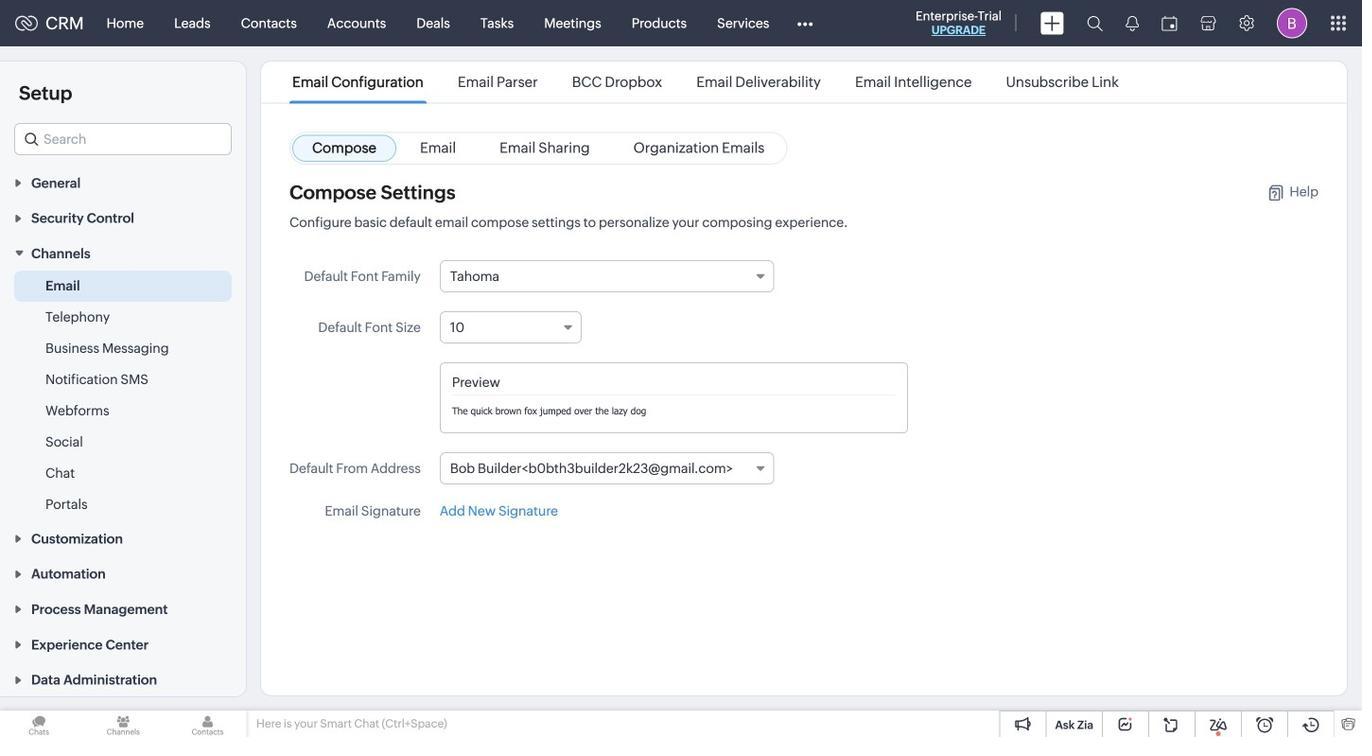 Task type: vqa. For each thing, say whether or not it's contained in the screenshot.
Search image
yes



Task type: describe. For each thing, give the bounding box(es) containing it.
profile element
[[1266, 0, 1319, 46]]

search element
[[1076, 0, 1115, 46]]

signals element
[[1115, 0, 1151, 46]]

channels image
[[84, 711, 162, 737]]

signals image
[[1126, 15, 1139, 31]]

Other Modules field
[[785, 8, 825, 38]]

calendar image
[[1162, 16, 1178, 31]]

chats image
[[0, 711, 78, 737]]

logo image
[[15, 16, 38, 31]]



Task type: locate. For each thing, give the bounding box(es) containing it.
region
[[0, 271, 246, 520]]

none field search
[[14, 123, 232, 155]]

list
[[275, 62, 1136, 103]]

create menu image
[[1041, 12, 1064, 35]]

contacts image
[[169, 711, 247, 737]]

profile image
[[1277, 8, 1308, 38]]

Search text field
[[15, 124, 231, 154]]

create menu element
[[1029, 0, 1076, 46]]

None field
[[14, 123, 232, 155], [440, 260, 774, 292], [440, 311, 582, 343], [440, 452, 774, 484], [440, 260, 774, 292], [440, 311, 582, 343], [440, 452, 774, 484]]

search image
[[1087, 15, 1103, 31]]



